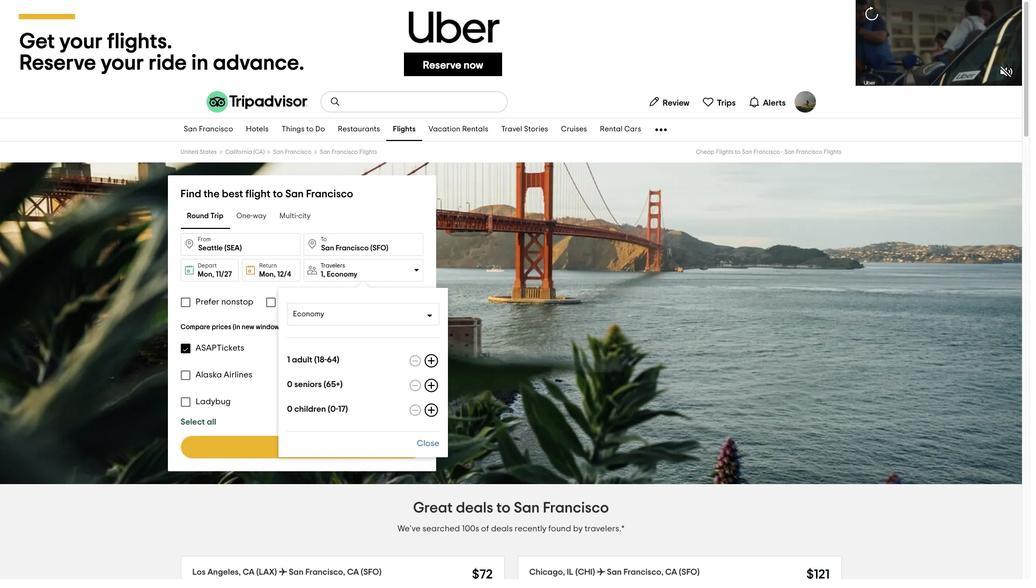 Task type: describe. For each thing, give the bounding box(es) containing it.
1 ca from the left
[[243, 568, 255, 577]]

(chi)
[[575, 568, 595, 577]]

find the best flight to san francisco
[[181, 189, 353, 200]]

alerts
[[763, 98, 786, 107]]

cheap
[[696, 149, 715, 155]]

mon, for mon, 12/4
[[259, 271, 276, 278]]

prefer nonstop
[[196, 298, 254, 306]]

0 for 0 seniors (65+)
[[287, 380, 292, 389]]

san francisco flights link
[[320, 149, 377, 155]]

flight
[[245, 189, 271, 200]]

prefer
[[196, 298, 219, 306]]

los
[[192, 568, 206, 577]]

1 vertical spatial san francisco
[[273, 149, 311, 155]]

review link
[[644, 91, 694, 113]]

trips
[[717, 98, 736, 107]]

compare prices (in new window)
[[181, 324, 281, 331]]

alaska airlines
[[196, 371, 252, 379]]

0 for 0 children (0-17)
[[287, 405, 292, 414]]

los angeles, ca (lax)
[[192, 568, 277, 577]]

found
[[548, 525, 571, 533]]

children
[[294, 405, 326, 414]]

1 vertical spatial 1
[[287, 356, 290, 364]]

return mon, 12/4
[[259, 263, 291, 278]]

advertisement region
[[0, 0, 1022, 86]]

city
[[298, 213, 311, 220]]

search image
[[330, 97, 340, 107]]

san up the multi-city
[[285, 189, 304, 200]]

travelers.*
[[585, 525, 624, 533]]

to left 'do'
[[306, 126, 314, 133]]

64)
[[327, 356, 339, 364]]

flights right -
[[824, 149, 842, 155]]

nearby
[[312, 298, 341, 306]]

1 adult (18-64)
[[287, 356, 339, 364]]

vacation rentals
[[429, 126, 488, 133]]

close
[[417, 439, 439, 448]]

hotels link
[[240, 119, 275, 141]]

san left -
[[742, 149, 752, 155]]

0 horizontal spatial san francisco link
[[177, 119, 240, 141]]

round
[[187, 213, 209, 220]]

depart mon, 11/27
[[198, 263, 232, 278]]

0 vertical spatial deals
[[456, 501, 493, 516]]

to right cheap
[[735, 149, 741, 155]]

il
[[567, 568, 574, 577]]

to up we've searched 100s of deals recently found by travelers.*
[[496, 501, 511, 516]]

california (ca) link
[[225, 149, 265, 155]]

flights link
[[387, 119, 422, 141]]

things to do
[[282, 126, 325, 133]]

review
[[663, 98, 690, 107]]

0 seniors (65+)
[[287, 380, 343, 389]]

select
[[181, 418, 205, 427]]

do
[[315, 126, 325, 133]]

alaska
[[196, 371, 222, 379]]

1 vertical spatial economy
[[293, 311, 324, 318]]

san right (ca)
[[273, 149, 284, 155]]

francisco down "restaurants" link
[[332, 149, 358, 155]]

from
[[198, 237, 211, 243]]

nonstop
[[221, 298, 254, 306]]

best
[[222, 189, 243, 200]]

airports
[[342, 298, 374, 306]]

vacation rentals link
[[422, 119, 495, 141]]

francisco up by
[[543, 501, 609, 516]]

-
[[781, 149, 783, 155]]

we've
[[398, 525, 421, 533]]

city or airport text field for from
[[181, 233, 300, 256]]

flights down "restaurants" link
[[359, 149, 377, 155]]

rentals
[[462, 126, 488, 133]]

multi-
[[279, 213, 298, 220]]

states
[[200, 149, 217, 155]]

chicago, il (chi)
[[529, 568, 595, 577]]

0 horizontal spatial san francisco
[[184, 126, 233, 133]]

include nearby airports
[[281, 298, 374, 306]]

rental cars link
[[594, 119, 648, 141]]

11/27
[[216, 271, 232, 278]]

chicago,
[[529, 568, 565, 577]]

francisco, for los angeles, ca (lax)
[[305, 568, 345, 577]]

united
[[181, 149, 198, 155]]

cheap flights to san francisco - san francisco flights
[[696, 149, 842, 155]]

francisco, for chicago, il (chi)
[[624, 568, 664, 577]]

(sfo) for chicago, il (chi)
[[679, 568, 700, 577]]

restaurants link
[[331, 119, 387, 141]]

(lax)
[[256, 568, 277, 577]]

window)
[[256, 324, 281, 331]]

adult
[[292, 356, 312, 364]]

by
[[573, 525, 583, 533]]

travelers
[[321, 263, 345, 269]]

to
[[321, 237, 327, 243]]

new
[[242, 324, 254, 331]]

ca for los angeles, ca (lax)
[[347, 568, 359, 577]]

17)
[[338, 405, 348, 414]]

travelers 1 , economy
[[321, 263, 358, 278]]

1 inside travelers 1 , economy
[[321, 271, 323, 278]]

travel stories
[[501, 126, 548, 133]]

,
[[323, 271, 325, 278]]



Task type: vqa. For each thing, say whether or not it's contained in the screenshot.
Suite to the left
no



Task type: locate. For each thing, give the bounding box(es) containing it.
1 left adult
[[287, 356, 290, 364]]

great
[[413, 501, 453, 516]]

airlines
[[224, 371, 252, 379]]

1 0 from the top
[[287, 380, 292, 389]]

find
[[181, 189, 201, 200]]

0 vertical spatial 1
[[321, 271, 323, 278]]

travel stories link
[[495, 119, 555, 141]]

seniors
[[294, 380, 322, 389]]

san francisco, ca (sfo) for chicago, il (chi)
[[607, 568, 700, 577]]

we've searched 100s of deals recently found by travelers.*
[[398, 525, 624, 533]]

california (ca)
[[225, 149, 265, 155]]

profile picture image
[[794, 91, 816, 113]]

the
[[204, 189, 220, 200]]

multi-city
[[279, 213, 311, 220]]

san francisco flights
[[320, 149, 377, 155]]

1 horizontal spatial ca
[[347, 568, 359, 577]]

1 horizontal spatial francisco,
[[624, 568, 664, 577]]

mon,
[[198, 271, 214, 278], [259, 271, 276, 278]]

trips link
[[698, 91, 740, 113]]

one-way
[[236, 213, 267, 220]]

trip
[[210, 213, 223, 220]]

cruises link
[[555, 119, 594, 141]]

2 san francisco, ca (sfo) from the left
[[607, 568, 700, 577]]

economy down travelers
[[327, 271, 358, 278]]

0 horizontal spatial city or airport text field
[[181, 233, 300, 256]]

recently
[[515, 525, 547, 533]]

san francisco link up states
[[177, 119, 240, 141]]

city or airport text field up travelers 1 , economy
[[303, 233, 423, 256]]

of
[[481, 525, 489, 533]]

0 left seniors
[[287, 380, 292, 389]]

2 mon, from the left
[[259, 271, 276, 278]]

(0-
[[328, 405, 338, 414]]

1 horizontal spatial mon,
[[259, 271, 276, 278]]

0 vertical spatial economy
[[327, 271, 358, 278]]

san right (lax)
[[289, 568, 304, 577]]

rental cars
[[600, 126, 641, 133]]

angeles,
[[208, 568, 241, 577]]

san right (chi)
[[607, 568, 622, 577]]

City or Airport text field
[[181, 233, 300, 256], [303, 233, 423, 256]]

ca
[[243, 568, 255, 577], [347, 568, 359, 577], [665, 568, 677, 577]]

0 horizontal spatial ca
[[243, 568, 255, 577]]

restaurants
[[338, 126, 380, 133]]

prices
[[212, 324, 231, 331]]

francisco left -
[[754, 149, 780, 155]]

city or airport text field for to
[[303, 233, 423, 256]]

san up united
[[184, 126, 197, 133]]

deals right the of
[[491, 525, 513, 533]]

california
[[225, 149, 252, 155]]

1 francisco, from the left
[[305, 568, 345, 577]]

one-
[[236, 213, 253, 220]]

sponsored
[[289, 325, 316, 331]]

0 children (0-17)
[[287, 405, 348, 414]]

1
[[321, 271, 323, 278], [287, 356, 290, 364]]

1 horizontal spatial 1
[[321, 271, 323, 278]]

0 vertical spatial san francisco
[[184, 126, 233, 133]]

1 city or airport text field from the left
[[181, 233, 300, 256]]

san down 'do'
[[320, 149, 330, 155]]

2 ca from the left
[[347, 568, 359, 577]]

flights right cheap
[[716, 149, 734, 155]]

mon, down depart
[[198, 271, 214, 278]]

1 horizontal spatial (sfo)
[[679, 568, 700, 577]]

0 left children
[[287, 405, 292, 414]]

san francisco down things
[[273, 149, 311, 155]]

2 horizontal spatial ca
[[665, 568, 677, 577]]

1 horizontal spatial san francisco, ca (sfo)
[[607, 568, 700, 577]]

way
[[253, 213, 267, 220]]

francisco
[[199, 126, 233, 133], [285, 149, 311, 155], [332, 149, 358, 155], [754, 149, 780, 155], [796, 149, 823, 155], [306, 189, 353, 200], [543, 501, 609, 516]]

stories
[[524, 126, 548, 133]]

1 horizontal spatial san francisco
[[273, 149, 311, 155]]

economy
[[327, 271, 358, 278], [293, 311, 324, 318]]

things to do link
[[275, 119, 331, 141]]

0 horizontal spatial san francisco, ca (sfo)
[[289, 568, 382, 577]]

rental
[[600, 126, 623, 133]]

(ca)
[[253, 149, 265, 155]]

compare
[[181, 324, 210, 331]]

None search field
[[321, 92, 507, 112]]

san francisco link
[[177, 119, 240, 141], [273, 149, 311, 155]]

economy inside travelers 1 , economy
[[327, 271, 358, 278]]

3 ca from the left
[[665, 568, 677, 577]]

to right flight
[[273, 189, 283, 200]]

round trip
[[187, 213, 223, 220]]

0 horizontal spatial mon,
[[198, 271, 214, 278]]

(65+)
[[324, 380, 343, 389]]

francisco up states
[[199, 126, 233, 133]]

flights inside flights link
[[393, 126, 416, 133]]

flights left vacation
[[393, 126, 416, 133]]

all
[[207, 418, 216, 427]]

1 san francisco, ca (sfo) from the left
[[289, 568, 382, 577]]

mon, for mon, 11/27
[[198, 271, 214, 278]]

1 vertical spatial san francisco link
[[273, 149, 311, 155]]

francisco down things to do link
[[285, 149, 311, 155]]

francisco right -
[[796, 149, 823, 155]]

cruises
[[561, 126, 587, 133]]

1 mon, from the left
[[198, 271, 214, 278]]

2 0 from the top
[[287, 405, 292, 414]]

2 city or airport text field from the left
[[303, 233, 423, 256]]

return
[[259, 263, 277, 269]]

1 down travelers
[[321, 271, 323, 278]]

san right -
[[784, 149, 795, 155]]

san up recently
[[514, 501, 540, 516]]

1 horizontal spatial san francisco link
[[273, 149, 311, 155]]

economy up sponsored
[[293, 311, 324, 318]]

0 horizontal spatial economy
[[293, 311, 324, 318]]

100s
[[462, 525, 479, 533]]

tripadvisor image
[[206, 91, 307, 113]]

san francisco link down things
[[273, 149, 311, 155]]

include
[[281, 298, 311, 306]]

vacation
[[429, 126, 461, 133]]

city or airport text field down 'one-'
[[181, 233, 300, 256]]

0 vertical spatial san francisco link
[[177, 119, 240, 141]]

mon, inside return mon, 12/4
[[259, 271, 276, 278]]

united states
[[181, 149, 217, 155]]

0 vertical spatial 0
[[287, 380, 292, 389]]

1 horizontal spatial city or airport text field
[[303, 233, 423, 256]]

(sfo)
[[361, 568, 382, 577], [679, 568, 700, 577]]

deals up the 100s
[[456, 501, 493, 516]]

1 (sfo) from the left
[[361, 568, 382, 577]]

ca for chicago, il (chi)
[[665, 568, 677, 577]]

1 vertical spatial 0
[[287, 405, 292, 414]]

san
[[184, 126, 197, 133], [273, 149, 284, 155], [320, 149, 330, 155], [742, 149, 752, 155], [784, 149, 795, 155], [285, 189, 304, 200], [514, 501, 540, 516], [289, 568, 304, 577], [607, 568, 622, 577]]

(sfo) for los angeles, ca (lax)
[[361, 568, 382, 577]]

unpublishedflight
[[317, 371, 388, 379]]

1 horizontal spatial economy
[[327, 271, 358, 278]]

searched
[[423, 525, 460, 533]]

select all
[[181, 418, 216, 427]]

mon, inside depart mon, 11/27
[[198, 271, 214, 278]]

great deals to san francisco
[[413, 501, 609, 516]]

united states link
[[181, 149, 217, 155]]

san francisco up states
[[184, 126, 233, 133]]

san francisco, ca (sfo) for los angeles, ca (lax)
[[289, 568, 382, 577]]

0 horizontal spatial 1
[[287, 356, 290, 364]]

mon, down return
[[259, 271, 276, 278]]

francisco up city
[[306, 189, 353, 200]]

asaptickets
[[196, 344, 244, 353]]

to
[[306, 126, 314, 133], [735, 149, 741, 155], [273, 189, 283, 200], [496, 501, 511, 516]]

2 (sfo) from the left
[[679, 568, 700, 577]]

0 horizontal spatial (sfo)
[[361, 568, 382, 577]]

1 vertical spatial deals
[[491, 525, 513, 533]]

hotels
[[246, 126, 269, 133]]

(in
[[233, 324, 240, 331]]

depart
[[198, 263, 217, 269]]

2 francisco, from the left
[[624, 568, 664, 577]]

ladybug
[[196, 398, 231, 406]]

(18-
[[314, 356, 327, 364]]

0 horizontal spatial francisco,
[[305, 568, 345, 577]]



